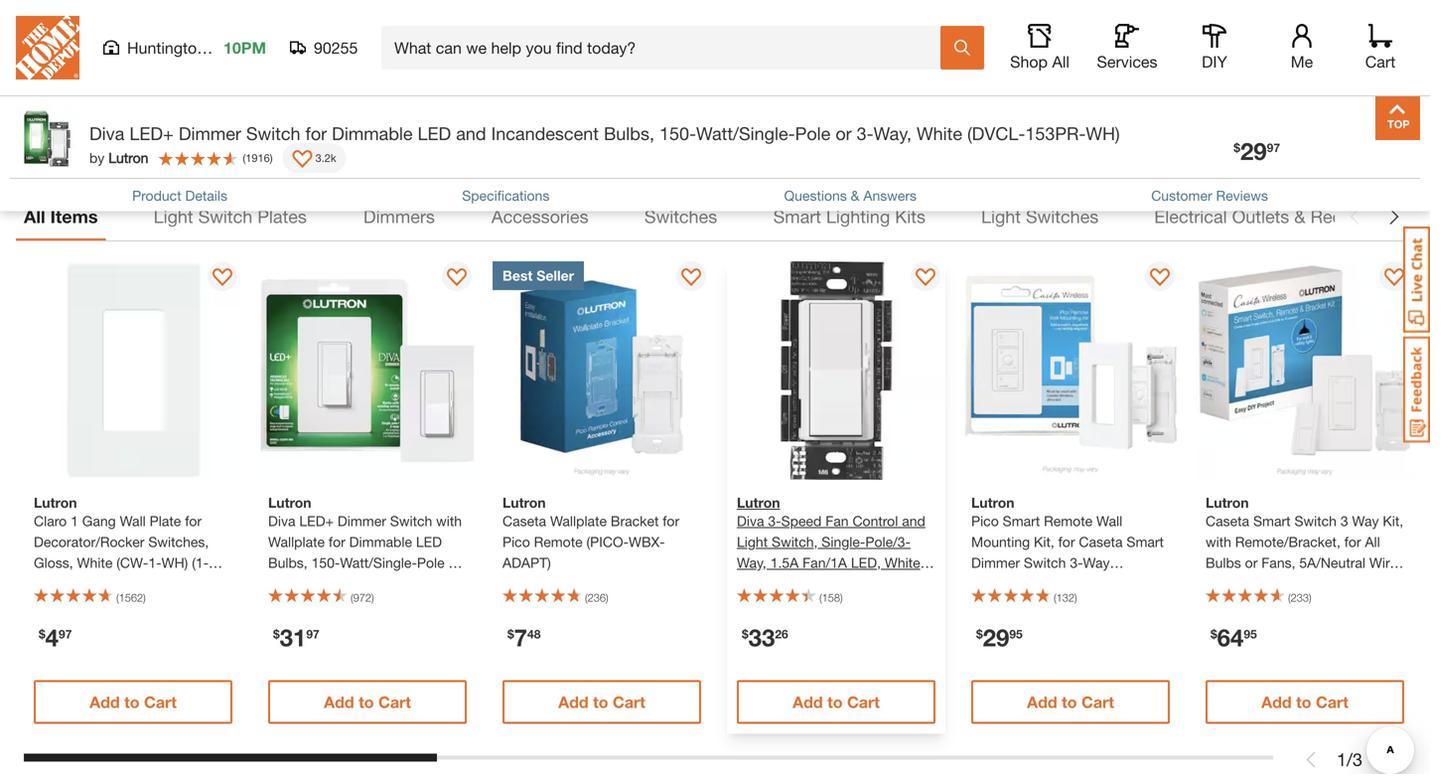 Task type: describe. For each thing, give the bounding box(es) containing it.
$ for $ 7 48
[[508, 627, 514, 641]]

smart inside button
[[774, 206, 822, 227]]

5a/neutral
[[1300, 554, 1366, 571]]

me
[[1291, 52, 1314, 71]]

97 for 31
[[306, 627, 320, 641]]

lutron for 64
[[1206, 494, 1250, 510]]

or inside the "lutron caseta smart switch 3 way kit, with remote/bracket, for all bulbs or fans, 5a/neutral wire required, white (p-pkg1ws- wh)"
[[1246, 554, 1258, 571]]

1.5a
[[771, 554, 799, 571]]

( 1562 )
[[116, 591, 146, 604]]

incandescent
[[491, 123, 599, 144]]

(dvwcl-
[[354, 575, 412, 591]]

caseta for 64
[[1206, 512, 1250, 529]]

add to cart button for 64
[[1206, 680, 1405, 724]]

64
[[1218, 623, 1244, 651]]

electrical outlets & receptacles
[[1155, 206, 1410, 227]]

add to cart button for 33
[[737, 680, 936, 724]]

way, inside lutron diva 3-speed fan control and light switch, single-pole/3- way, 1.5a fan/1a led, white (dvfsq-lfh-wh)
[[737, 554, 767, 571]]

feedback link image
[[1404, 336, 1431, 443]]

specifications
[[462, 187, 550, 204]]

wh) inside lutron diva 3-speed fan control and light switch, single-pole/3- way, 1.5a fan/1a led, white (dvfsq-lfh-wh)
[[823, 575, 850, 591]]

to for 64
[[1297, 692, 1312, 711]]

add inside button
[[61, 68, 95, 89]]

add to cart for 64
[[1262, 692, 1349, 711]]

) for 4
[[143, 591, 146, 604]]

1916
[[246, 151, 270, 164]]

questions
[[784, 187, 847, 204]]

diva led+ dimmer switch for dimmable led and incandescent bulbs, 150-watt/single-pole or 3-way, white (dvcl-153pr-wh)
[[89, 123, 1120, 144]]

(pico-
[[587, 533, 629, 550]]

33
[[749, 623, 775, 651]]

me button
[[1271, 24, 1334, 72]]

( for 64
[[1289, 591, 1291, 604]]

132
[[1057, 591, 1075, 604]]

90255
[[314, 38, 358, 57]]

1 vertical spatial 3
[[1353, 748, 1363, 770]]

remote inside lutron caseta wallplate bracket for pico remote (pico-wbx- adapt)
[[534, 533, 583, 550]]

claro
[[34, 512, 67, 529]]

10pm
[[224, 38, 266, 57]]

$ for $ 33 26
[[742, 627, 749, 641]]

answers
[[864, 187, 917, 204]]

switch inside the "lutron caseta smart switch 3 way kit, with remote/bracket, for all bulbs or fans, 5a/neutral wire required, white (p-pkg1ws- wh)"
[[1295, 512, 1337, 529]]

cart inside button
[[190, 68, 227, 89]]

to inside button
[[168, 68, 185, 89]]

90255 button
[[290, 38, 359, 58]]

fan/1a
[[803, 554, 848, 571]]

7
[[514, 623, 528, 651]]

0 vertical spatial all
[[1053, 52, 1070, 71]]

2 horizontal spatial way,
[[874, 123, 912, 144]]

smart inside the "lutron caseta smart switch 3 way kit, with remote/bracket, for all bulbs or fans, 5a/neutral wire required, white (p-pkg1ws- wh)"
[[1254, 512, 1291, 529]]

(1-
[[192, 554, 209, 571]]

light switches button
[[974, 193, 1107, 240]]

$ 7 48
[[508, 623, 541, 651]]

153ph-
[[412, 575, 460, 591]]

$ 4 97
[[39, 623, 72, 651]]

remote inside 'lutron pico smart remote wall mounting kit, for caseta smart dimmer switch 3-way applications, white (pj2- wall-wh-l01)'
[[1044, 512, 1093, 529]]

caseta wallplate bracket for pico remote (pico-wbx-adapt) image
[[493, 261, 711, 480]]

switches button
[[636, 193, 726, 240]]

233
[[1291, 591, 1310, 604]]

158
[[822, 591, 841, 604]]

3 inside the "lutron caseta smart switch 3 way kit, with remote/bracket, for all bulbs or fans, 5a/neutral wire required, white (p-pkg1ws- wh)"
[[1341, 512, 1349, 529]]

white inside lutron claro 1 gang wall plate for decorator/rocker switches, gloss, white (cw-1-wh) (1- pack)
[[77, 554, 113, 571]]

light for light switch plates
[[154, 206, 193, 227]]

$ for $ 29 97
[[1234, 141, 1241, 154]]

/
[[1347, 748, 1353, 770]]

way, inside lutron diva led+ dimmer switch with wallplate for dimmable led bulbs, 150-watt/single-pole or 3-way, white (dvwcl-153ph- wh)
[[281, 575, 311, 591]]

to for 33
[[828, 692, 843, 711]]

wallplate inside lutron caseta wallplate bracket for pico remote (pico-wbx- adapt)
[[550, 512, 607, 529]]

remote/bracket,
[[1236, 533, 1341, 550]]

4
[[45, 623, 59, 651]]

97 for 29
[[1267, 141, 1281, 154]]

collection
[[165, 140, 309, 176]]

lutron caseta smart switch 3 way kit, with remote/bracket, for all bulbs or fans, 5a/neutral wire required, white (p-pkg1ws- wh)
[[1206, 494, 1404, 612]]

all inside the visualtabs tab list
[[24, 206, 45, 227]]

wall for 4
[[120, 512, 146, 529]]

next slide image
[[1381, 751, 1397, 767]]

) for 7
[[606, 591, 609, 604]]

3- inside lutron diva 3-speed fan control and light switch, single-pole/3- way, 1.5a fan/1a led, white (dvfsq-lfh-wh)
[[768, 512, 782, 529]]

1 horizontal spatial 150-
[[660, 123, 696, 144]]

3 add to cart from the left
[[559, 692, 646, 711]]

shop all
[[1011, 52, 1070, 71]]

2 switches from the left
[[1026, 206, 1099, 227]]

diva 3-speed fan control and light switch, single-pole/3-way, 1.5a fan/1a led, white (dvfsq-lfh-wh) image
[[727, 261, 946, 480]]

95 for 64
[[1244, 627, 1258, 641]]

led inside lutron diva led+ dimmer switch with wallplate for dimmable led bulbs, 150-watt/single-pole or 3-way, white (dvwcl-153ph- wh)
[[416, 533, 442, 550]]

switch inside 'button'
[[198, 206, 253, 227]]

shop for shop all
[[1011, 52, 1048, 71]]

diy
[[1202, 52, 1228, 71]]

( 132 )
[[1054, 591, 1078, 604]]

1 horizontal spatial display image
[[682, 268, 701, 288]]

0 vertical spatial led
[[418, 123, 451, 144]]

lutron diva led+ dimmer switch with wallplate for dimmable led bulbs, 150-watt/single-pole or 3-way, white (dvwcl-153ph- wh)
[[268, 494, 462, 612]]

fans,
[[1262, 554, 1296, 571]]

2 horizontal spatial display image
[[1151, 268, 1170, 288]]

white inside lutron diva led+ dimmer switch with wallplate for dimmable led bulbs, 150-watt/single-pole or 3-way, white (dvwcl-153ph- wh)
[[315, 575, 350, 591]]

for inside lutron claro 1 gang wall plate for decorator/rocker switches, gloss, white (cw-1-wh) (1- pack)
[[185, 512, 202, 529]]

) for 33
[[841, 591, 843, 604]]

led,
[[851, 554, 881, 571]]

white left (dvcl-
[[917, 123, 963, 144]]

white inside the "lutron caseta smart switch 3 way kit, with remote/bracket, for all bulbs or fans, 5a/neutral wire required, white (p-pkg1ws- wh)"
[[1270, 575, 1306, 591]]

0 vertical spatial watt/single-
[[696, 123, 796, 144]]

cart link
[[1359, 24, 1403, 72]]

wbx-
[[629, 533, 665, 550]]

pkg1ws-
[[1328, 575, 1391, 591]]

pole/3-
[[866, 533, 911, 550]]

bracket
[[611, 512, 659, 529]]

( for 7
[[585, 591, 588, 604]]

wall-
[[972, 596, 1014, 612]]

receptacles
[[1311, 206, 1410, 227]]

dimmers button
[[355, 193, 444, 240]]

product details
[[132, 187, 228, 204]]

to for 31
[[359, 692, 374, 711]]

lutron for 7
[[503, 494, 546, 510]]

with inside lutron diva led+ dimmer switch with wallplate for dimmable led bulbs, 150-watt/single-pole or 3-way, white (dvwcl-153ph- wh)
[[436, 512, 462, 529]]

all items
[[24, 206, 98, 227]]

wh) inside the "lutron caseta smart switch 3 way kit, with remote/bracket, for all bulbs or fans, 5a/neutral wire required, white (p-pkg1ws- wh)"
[[1206, 596, 1233, 612]]

add for 33
[[793, 692, 823, 711]]

0 horizontal spatial diva
[[89, 123, 125, 144]]

gang
[[82, 512, 116, 529]]

add to cart for 29
[[1028, 692, 1115, 711]]

lfh-
[[792, 575, 823, 591]]

subtotal:
[[20, 5, 96, 26]]

fan
[[826, 512, 849, 529]]

watt/single- inside lutron diva led+ dimmer switch with wallplate for dimmable led bulbs, 150-watt/single-pole or 3-way, white (dvwcl-153ph- wh)
[[340, 554, 417, 571]]

972
[[353, 591, 372, 604]]

to for 4
[[124, 692, 140, 711]]

bulbs, inside lutron diva led+ dimmer switch with wallplate for dimmable led bulbs, 150-watt/single-pole or 3-way, white (dvwcl-153ph- wh)
[[268, 554, 308, 571]]

add to cart for 4
[[90, 692, 177, 711]]

this
[[98, 140, 157, 176]]

reviews
[[1217, 187, 1269, 204]]

wh) inside lutron claro 1 gang wall plate for decorator/rocker switches, gloss, white (cw-1-wh) (1- pack)
[[162, 554, 188, 571]]

wallplate inside lutron diva led+ dimmer switch with wallplate for dimmable led bulbs, 150-watt/single-pole or 3-way, white (dvwcl-153ph- wh)
[[268, 533, 325, 550]]

kit, for 64
[[1383, 512, 1404, 529]]

customer reviews
[[1152, 187, 1269, 204]]

best
[[503, 267, 533, 283]]

shop for shop this collection from lutron
[[16, 140, 89, 176]]

shop all button
[[1008, 24, 1072, 72]]

questions & answers
[[784, 187, 917, 204]]

lutron for 33
[[737, 494, 781, 510]]

(cw-
[[116, 554, 148, 571]]

all items button
[[16, 193, 106, 240]]

29 for $ 29 95
[[983, 623, 1010, 651]]

dimmer inside lutron diva led+ dimmer switch with wallplate for dimmable led bulbs, 150-watt/single-pole or 3-way, white (dvwcl-153ph- wh)
[[338, 512, 386, 529]]

electrical
[[1155, 206, 1228, 227]]

single-
[[822, 533, 866, 550]]

3 add to cart button from the left
[[503, 680, 701, 724]]

( for 33
[[820, 591, 822, 604]]

pack)
[[34, 575, 69, 591]]

customer
[[1152, 187, 1213, 204]]

kit, for 29
[[1034, 533, 1055, 550]]

speed
[[782, 512, 822, 529]]

lutron claro 1 gang wall plate for decorator/rocker switches, gloss, white (cw-1-wh) (1- pack)
[[34, 494, 209, 591]]

3- inside lutron diva led+ dimmer switch with wallplate for dimmable led bulbs, 150-watt/single-pole or 3-way, white (dvwcl-153ph- wh)
[[268, 575, 281, 591]]

add to cart button for 31
[[268, 680, 467, 724]]

display image for 64
[[1385, 268, 1405, 288]]

display image for 31
[[447, 268, 467, 288]]

services button
[[1096, 24, 1160, 72]]



Task type: vqa. For each thing, say whether or not it's contained in the screenshot.


Task type: locate. For each thing, give the bounding box(es) containing it.
caseta for 7
[[503, 512, 547, 529]]

95 inside the $ 29 95
[[1010, 627, 1023, 641]]

bulbs, right the incandescent at the top of page
[[604, 123, 655, 144]]

wall inside lutron claro 1 gang wall plate for decorator/rocker switches, gloss, white (cw-1-wh) (1- pack)
[[120, 512, 146, 529]]

display image down electrical
[[1151, 268, 1170, 288]]

the home depot logo image
[[16, 16, 79, 79]]

led
[[418, 123, 451, 144], [416, 533, 442, 550]]

items right the 5
[[115, 68, 163, 89]]

with inside the "lutron caseta smart switch 3 way kit, with remote/bracket, for all bulbs or fans, 5a/neutral wire required, white (p-pkg1ws- wh)"
[[1206, 533, 1232, 550]]

1 horizontal spatial watt/single-
[[696, 123, 796, 144]]

wall left plate at bottom left
[[120, 512, 146, 529]]

bulbs
[[1206, 554, 1242, 571]]

pole
[[796, 123, 831, 144], [417, 554, 445, 571]]

1 horizontal spatial led+
[[299, 512, 334, 529]]

lutron diva 3-speed fan control and light switch, single-pole/3- way, 1.5a fan/1a led, white (dvfsq-lfh-wh)
[[737, 494, 926, 591]]

0 vertical spatial dimmable
[[332, 123, 413, 144]]

$ inside $ 31 97
[[273, 627, 280, 641]]

29 for $ 29 97
[[1241, 137, 1267, 165]]

2 vertical spatial all
[[1366, 533, 1381, 550]]

0 vertical spatial kit,
[[1383, 512, 1404, 529]]

add for 29
[[1028, 692, 1058, 711]]

switch up 153ph-
[[390, 512, 432, 529]]

) for 64
[[1310, 591, 1312, 604]]

for inside 'lutron pico smart remote wall mounting kit, for caseta smart dimmer switch 3-way applications, white (pj2- wall-wh-l01)'
[[1059, 533, 1076, 550]]

(pj2-
[[1096, 575, 1129, 591]]

0 vertical spatial way,
[[874, 123, 912, 144]]

1 95 from the left
[[1010, 627, 1023, 641]]

white inside lutron diva 3-speed fan control and light switch, single-pole/3- way, 1.5a fan/1a led, white (dvfsq-lfh-wh)
[[885, 554, 921, 571]]

2 horizontal spatial all
[[1366, 533, 1381, 550]]

switch inside lutron diva led+ dimmer switch with wallplate for dimmable led bulbs, 150-watt/single-pole or 3-way, white (dvwcl-153ph- wh)
[[390, 512, 432, 529]]

& right outlets
[[1295, 206, 1306, 227]]

0 horizontal spatial led+
[[130, 123, 174, 144]]

1 horizontal spatial dimmer
[[338, 512, 386, 529]]

$ for $ 29 95
[[977, 627, 983, 641]]

( 233 )
[[1289, 591, 1312, 604]]

$ for $ 64 95
[[1211, 627, 1218, 641]]

1 right the claro
[[71, 512, 78, 529]]

& up lighting
[[851, 187, 860, 204]]

display image down light switch plates 'button'
[[213, 268, 232, 288]]

150- inside lutron diva led+ dimmer switch with wallplate for dimmable led bulbs, 150-watt/single-pole or 3-way, white (dvwcl-153ph- wh)
[[312, 554, 340, 571]]

product details button
[[132, 185, 228, 206], [132, 185, 228, 206]]

236
[[588, 591, 606, 604]]

0 vertical spatial and
[[456, 123, 486, 144]]

light down product details
[[154, 206, 193, 227]]

31
[[280, 623, 306, 651]]

way, up answers
[[874, 123, 912, 144]]

95
[[1010, 627, 1023, 641], [1244, 627, 1258, 641]]

to for 29
[[1062, 692, 1078, 711]]

switch down the details
[[198, 206, 253, 227]]

1 horizontal spatial or
[[836, 123, 852, 144]]

dimmable up 3.2k at the top left of the page
[[332, 123, 413, 144]]

1 vertical spatial bulbs,
[[268, 554, 308, 571]]

switches,
[[148, 533, 209, 550]]

pole up 153ph-
[[417, 554, 445, 571]]

smart lighting kits button
[[766, 193, 934, 240]]

items inside button
[[115, 68, 163, 89]]

display image inside 3.2k dropdown button
[[293, 150, 313, 170]]

& inside electrical outlets & receptacles button
[[1295, 206, 1306, 227]]

wire
[[1370, 554, 1398, 571]]

(
[[243, 151, 246, 164], [116, 591, 119, 604], [351, 591, 353, 604], [585, 591, 588, 604], [820, 591, 822, 604], [1054, 591, 1057, 604], [1289, 591, 1291, 604]]

0 vertical spatial 29
[[1241, 137, 1267, 165]]

light
[[154, 206, 193, 227], [982, 206, 1021, 227], [737, 533, 768, 550]]

shop inside button
[[1011, 52, 1048, 71]]

or up required,
[[1246, 554, 1258, 571]]

gloss,
[[34, 554, 73, 571]]

3- up 31
[[268, 575, 281, 591]]

add for 31
[[324, 692, 354, 711]]

0 horizontal spatial with
[[436, 512, 462, 529]]

remote up "adapt)"
[[534, 533, 583, 550]]

display image down receptacles
[[1385, 268, 1405, 288]]

white down fans,
[[1270, 575, 1306, 591]]

light inside lutron diva 3-speed fan control and light switch, single-pole/3- way, 1.5a fan/1a led, white (dvfsq-lfh-wh)
[[737, 533, 768, 550]]

accessories button
[[484, 193, 597, 240]]

way up '(pj2-' at the bottom right of the page
[[1084, 554, 1110, 571]]

diva inside lutron diva led+ dimmer switch with wallplate for dimmable led bulbs, 150-watt/single-pole or 3-way, white (dvwcl-153ph- wh)
[[268, 512, 296, 529]]

2 horizontal spatial light
[[982, 206, 1021, 227]]

( for 31
[[351, 591, 353, 604]]

1 add to cart from the left
[[90, 692, 177, 711]]

dimmer up '(dvwcl-'
[[338, 512, 386, 529]]

1 horizontal spatial bulbs,
[[604, 123, 655, 144]]

live chat image
[[1404, 227, 1431, 333]]

1 horizontal spatial 97
[[306, 627, 320, 641]]

way inside the "lutron caseta smart switch 3 way kit, with remote/bracket, for all bulbs or fans, 5a/neutral wire required, white (p-pkg1ws- wh)"
[[1353, 512, 1380, 529]]

0 horizontal spatial all
[[24, 206, 45, 227]]

2 vertical spatial way,
[[281, 575, 311, 591]]

plate
[[150, 512, 181, 529]]

switch up 1916
[[246, 123, 301, 144]]

1 vertical spatial dimmable
[[349, 533, 412, 550]]

way, up $ 31 97
[[281, 575, 311, 591]]

1 vertical spatial dimmer
[[338, 512, 386, 529]]

lutron inside lutron diva led+ dimmer switch with wallplate for dimmable led bulbs, 150-watt/single-pole or 3-way, white (dvwcl-153ph- wh)
[[268, 494, 312, 510]]

0 horizontal spatial wallplate
[[268, 533, 325, 550]]

150-
[[660, 123, 696, 144], [312, 554, 340, 571]]

display image down switches button
[[682, 268, 701, 288]]

claro 1 gang wall plate for decorator/rocker switches, gloss, white (cw-1-wh) (1-pack) image
[[24, 261, 242, 480]]

95 for 29
[[1010, 627, 1023, 641]]

wh-
[[1014, 596, 1043, 612]]

$ 29 97
[[1234, 137, 1281, 165]]

bulbs,
[[604, 123, 655, 144], [268, 554, 308, 571]]

control
[[853, 512, 899, 529]]

97 inside $ 29 97
[[1267, 141, 1281, 154]]

kit, inside 'lutron pico smart remote wall mounting kit, for caseta smart dimmer switch 3-way applications, white (pj2- wall-wh-l01)'
[[1034, 533, 1055, 550]]

3.2k button
[[283, 143, 346, 173]]

park
[[210, 38, 243, 57]]

caseta
[[503, 512, 547, 529], [1206, 512, 1250, 529], [1079, 533, 1123, 550]]

with up 153ph-
[[436, 512, 462, 529]]

2 display image from the left
[[447, 268, 467, 288]]

2 horizontal spatial caseta
[[1206, 512, 1250, 529]]

$ 64 95
[[1211, 623, 1258, 651]]

smart
[[774, 206, 822, 227], [1003, 512, 1041, 529], [1254, 512, 1291, 529], [1127, 533, 1164, 550]]

0 horizontal spatial wall
[[120, 512, 146, 529]]

1 vertical spatial with
[[1206, 533, 1232, 550]]

What can we help you find today? search field
[[394, 27, 940, 69]]

1 vertical spatial items
[[50, 206, 98, 227]]

3.2k
[[316, 151, 336, 164]]

shop
[[1011, 52, 1048, 71], [16, 140, 89, 176]]

(dvfsq-
[[737, 575, 792, 591]]

lutron inside lutron caseta wallplate bracket for pico remote (pico-wbx- adapt)
[[503, 494, 546, 510]]

1 vertical spatial pole
[[417, 554, 445, 571]]

3- up switch,
[[768, 512, 782, 529]]

(dvcl-
[[968, 123, 1026, 144]]

( for 29
[[1054, 591, 1057, 604]]

light for light switches
[[982, 206, 1021, 227]]

2 horizontal spatial dimmer
[[972, 554, 1020, 571]]

1 wall from the left
[[120, 512, 146, 529]]

switch up remote/bracket,
[[1295, 512, 1337, 529]]

switch,
[[772, 533, 818, 550]]

wh) down required,
[[1206, 596, 1233, 612]]

) right l01)
[[1075, 591, 1078, 604]]

product
[[132, 187, 181, 204]]

1 horizontal spatial and
[[902, 512, 926, 529]]

led+ inside lutron diva led+ dimmer switch with wallplate for dimmable led bulbs, 150-watt/single-pole or 3-way, white (dvwcl-153ph- wh)
[[299, 512, 334, 529]]

wallplate up (pico-
[[550, 512, 607, 529]]

0 horizontal spatial &
[[851, 187, 860, 204]]

smart up mounting
[[1003, 512, 1041, 529]]

smart down questions
[[774, 206, 822, 227]]

services
[[1097, 52, 1158, 71]]

add for 64
[[1262, 692, 1292, 711]]

lutron inside the "lutron caseta smart switch 3 way kit, with remote/bracket, for all bulbs or fans, 5a/neutral wire required, white (p-pkg1ws- wh)"
[[1206, 494, 1250, 510]]

0 vertical spatial with
[[436, 512, 462, 529]]

0 vertical spatial bulbs,
[[604, 123, 655, 144]]

outlets
[[1233, 206, 1290, 227]]

1 horizontal spatial wall
[[1097, 512, 1123, 529]]

wall inside 'lutron pico smart remote wall mounting kit, for caseta smart dimmer switch 3-way applications, white (pj2- wall-wh-l01)'
[[1097, 512, 1123, 529]]

1 horizontal spatial diva
[[268, 512, 296, 529]]

best seller
[[503, 267, 574, 283]]

3 up 5a/neutral
[[1341, 512, 1349, 529]]

dimmer up the details
[[179, 123, 241, 144]]

1 horizontal spatial pico
[[972, 512, 999, 529]]

1 vertical spatial way,
[[737, 554, 767, 571]]

1 vertical spatial kit,
[[1034, 533, 1055, 550]]

seller
[[537, 267, 574, 283]]

0 horizontal spatial switches
[[645, 206, 718, 227]]

watt/single- up the visualtabs tab list
[[696, 123, 796, 144]]

caseta up bulbs
[[1206, 512, 1250, 529]]

caseta inside lutron caseta wallplate bracket for pico remote (pico-wbx- adapt)
[[503, 512, 547, 529]]

0 horizontal spatial 95
[[1010, 627, 1023, 641]]

1 vertical spatial led
[[416, 533, 442, 550]]

for inside lutron diva led+ dimmer switch with wallplate for dimmable led bulbs, 150-watt/single-pole or 3-way, white (dvwcl-153ph- wh)
[[329, 533, 346, 550]]

0 horizontal spatial 29
[[983, 623, 1010, 651]]

with up bulbs
[[1206, 533, 1232, 550]]

product image image
[[15, 105, 79, 170]]

0 vertical spatial 3
[[1341, 512, 1349, 529]]

153pr-
[[1026, 123, 1086, 144]]

150- up switches button
[[660, 123, 696, 144]]

diva for 31
[[268, 512, 296, 529]]

way inside 'lutron pico smart remote wall mounting kit, for caseta smart dimmer switch 3-way applications, white (pj2- wall-wh-l01)'
[[1084, 554, 1110, 571]]

display image left "best"
[[447, 268, 467, 288]]

wallplate up $ 31 97
[[268, 533, 325, 550]]

1 horizontal spatial 29
[[1241, 137, 1267, 165]]

0 horizontal spatial items
[[50, 206, 98, 227]]

required,
[[1206, 575, 1266, 591]]

1 vertical spatial wallplate
[[268, 533, 325, 550]]

29 down wall-
[[983, 623, 1010, 651]]

) left 153ph-
[[372, 591, 374, 604]]

dimmable inside lutron diva led+ dimmer switch with wallplate for dimmable led bulbs, 150-watt/single-pole or 3-way, white (dvwcl-153ph- wh)
[[349, 533, 412, 550]]

light inside 'button'
[[154, 206, 193, 227]]

for inside the "lutron caseta smart switch 3 way kit, with remote/bracket, for all bulbs or fans, 5a/neutral wire required, white (p-pkg1ws- wh)"
[[1345, 533, 1362, 550]]

1 right this is the first slide icon
[[1337, 748, 1347, 770]]

caseta up "adapt)"
[[503, 512, 547, 529]]

6 add to cart button from the left
[[1206, 680, 1405, 724]]

1 inside lutron claro 1 gang wall plate for decorator/rocker switches, gloss, white (cw-1-wh) (1- pack)
[[71, 512, 78, 529]]

1 vertical spatial way
[[1084, 554, 1110, 571]]

white left 972
[[315, 575, 350, 591]]

3 left next slide image
[[1353, 748, 1363, 770]]

1 vertical spatial 150-
[[312, 554, 340, 571]]

wh) down services
[[1086, 123, 1120, 144]]

adapt)
[[503, 554, 551, 571]]

1562
[[119, 591, 143, 604]]

add to cart for 33
[[793, 692, 880, 711]]

$ inside $ 33 26
[[742, 627, 749, 641]]

1 horizontal spatial way,
[[737, 554, 767, 571]]

diva
[[89, 123, 125, 144], [268, 512, 296, 529], [737, 512, 765, 529]]

0 horizontal spatial display image
[[293, 150, 313, 170]]

light switches
[[982, 206, 1099, 227]]

pico smart remote wall mounting kit, for caseta smart dimmer switch 3-way applications, white (pj2-wall-wh-l01) image
[[962, 261, 1180, 480]]

0 vertical spatial pico
[[972, 512, 999, 529]]

or up "questions & answers"
[[836, 123, 852, 144]]

1 horizontal spatial &
[[1295, 206, 1306, 227]]

display image
[[293, 150, 313, 170], [682, 268, 701, 288], [1151, 268, 1170, 288]]

1 horizontal spatial items
[[115, 68, 163, 89]]

smart up '(pj2-' at the bottom right of the page
[[1127, 533, 1164, 550]]

led up 153ph-
[[416, 533, 442, 550]]

0 horizontal spatial 150-
[[312, 554, 340, 571]]

way, up (dvfsq-
[[737, 554, 767, 571]]

5 add to cart from the left
[[1028, 692, 1115, 711]]

lutron caseta wallplate bracket for pico remote (pico-wbx- adapt)
[[503, 494, 680, 571]]

lutron inside lutron claro 1 gang wall plate for decorator/rocker switches, gloss, white (cw-1-wh) (1- pack)
[[34, 494, 77, 510]]

all left services
[[1053, 52, 1070, 71]]

white inside 'lutron pico smart remote wall mounting kit, for caseta smart dimmer switch 3-way applications, white (pj2- wall-wh-l01)'
[[1056, 575, 1092, 591]]

$ inside $ 64 95
[[1211, 627, 1218, 641]]

0 horizontal spatial pico
[[503, 533, 530, 550]]

lutron inside 'lutron pico smart remote wall mounting kit, for caseta smart dimmer switch 3-way applications, white (pj2- wall-wh-l01)'
[[972, 494, 1015, 510]]

pico inside lutron caseta wallplate bracket for pico remote (pico-wbx- adapt)
[[503, 533, 530, 550]]

150- up $ 31 97
[[312, 554, 340, 571]]

caseta inside the "lutron caseta smart switch 3 way kit, with remote/bracket, for all bulbs or fans, 5a/neutral wire required, white (p-pkg1ws- wh)"
[[1206, 512, 1250, 529]]

&
[[851, 187, 860, 204], [1295, 206, 1306, 227]]

and inside lutron diva 3-speed fan control and light switch, single-pole/3- way, 1.5a fan/1a led, white (dvfsq-lfh-wh)
[[902, 512, 926, 529]]

1 horizontal spatial caseta
[[1079, 533, 1123, 550]]

( for 4
[[116, 591, 119, 604]]

smart up remote/bracket,
[[1254, 512, 1291, 529]]

97 for 4
[[59, 627, 72, 641]]

details
[[185, 187, 228, 204]]

0 vertical spatial dimmer
[[179, 123, 241, 144]]

cart
[[1366, 52, 1396, 71], [190, 68, 227, 89], [144, 692, 177, 711], [379, 692, 411, 711], [613, 692, 646, 711], [847, 692, 880, 711], [1082, 692, 1115, 711], [1316, 692, 1349, 711]]

dimmer inside 'lutron pico smart remote wall mounting kit, for caseta smart dimmer switch 3-way applications, white (pj2- wall-wh-l01)'
[[972, 554, 1020, 571]]

97 inside $ 31 97
[[306, 627, 320, 641]]

1 vertical spatial 1
[[1337, 748, 1347, 770]]

way up the wire
[[1353, 512, 1380, 529]]

3 display image from the left
[[916, 268, 936, 288]]

95 down wh-
[[1010, 627, 1023, 641]]

4 add to cart button from the left
[[737, 680, 936, 724]]

switch
[[246, 123, 301, 144], [198, 206, 253, 227], [390, 512, 432, 529], [1295, 512, 1337, 529], [1024, 554, 1067, 571]]

2 95 from the left
[[1244, 627, 1258, 641]]

pico up mounting
[[972, 512, 999, 529]]

0 horizontal spatial 1
[[71, 512, 78, 529]]

items
[[115, 68, 163, 89], [50, 206, 98, 227]]

0 horizontal spatial way
[[1084, 554, 1110, 571]]

decorator/rocker
[[34, 533, 145, 550]]

0 horizontal spatial light
[[154, 206, 193, 227]]

0 horizontal spatial caseta
[[503, 512, 547, 529]]

1 vertical spatial 29
[[983, 623, 1010, 651]]

$ 29 95
[[977, 623, 1023, 651]]

light inside button
[[982, 206, 1021, 227]]

wh) up 31
[[268, 596, 295, 612]]

add 5 items to cart
[[61, 68, 227, 89]]

this is the first slide image
[[1304, 751, 1319, 767]]

pole up questions
[[796, 123, 831, 144]]

kit, inside the "lutron caseta smart switch 3 way kit, with remote/bracket, for all bulbs or fans, 5a/neutral wire required, white (p-pkg1ws- wh)"
[[1383, 512, 1404, 529]]

1 horizontal spatial kit,
[[1383, 512, 1404, 529]]

0 vertical spatial led+
[[130, 123, 174, 144]]

display image for 33
[[916, 268, 936, 288]]

0 horizontal spatial pole
[[417, 554, 445, 571]]

3
[[1341, 512, 1349, 529], [1353, 748, 1363, 770]]

shop left by
[[16, 140, 89, 176]]

29 up reviews
[[1241, 137, 1267, 165]]

97 inside $ 4 97
[[59, 627, 72, 641]]

add to cart button for 4
[[34, 680, 232, 724]]

for inside lutron caseta wallplate bracket for pico remote (pico-wbx- adapt)
[[663, 512, 680, 529]]

2 horizontal spatial diva
[[737, 512, 765, 529]]

electrical outlets & receptacles button
[[1147, 193, 1418, 240]]

wh) down switches,
[[162, 554, 188, 571]]

0 vertical spatial remote
[[1044, 512, 1093, 529]]

6 add to cart from the left
[[1262, 692, 1349, 711]]

) down 5a/neutral
[[1310, 591, 1312, 604]]

white up l01)
[[1056, 575, 1092, 591]]

dimmer down mounting
[[972, 554, 1020, 571]]

all inside the "lutron caseta smart switch 3 way kit, with remote/bracket, for all bulbs or fans, 5a/neutral wire required, white (p-pkg1ws- wh)"
[[1366, 533, 1381, 550]]

1 horizontal spatial shop
[[1011, 52, 1048, 71]]

shop up 153pr-
[[1011, 52, 1048, 71]]

switch up applications,
[[1024, 554, 1067, 571]]

1 add to cart button from the left
[[34, 680, 232, 724]]

kits
[[895, 206, 926, 227]]

caseta smart switch 3 way kit, with remote/bracket, for all bulbs or fans, 5a/neutral wire required, white (p-pkg1ws-wh) image
[[1196, 261, 1415, 480]]

add 5 items to cart button
[[20, 59, 268, 99]]

1 vertical spatial &
[[1295, 206, 1306, 227]]

wh) down fan/1a
[[823, 575, 850, 591]]

watt/single- up '(dvwcl-'
[[340, 554, 417, 571]]

add for 4
[[90, 692, 120, 711]]

add to cart for 31
[[324, 692, 411, 711]]

by
[[89, 150, 105, 166]]

1 horizontal spatial switches
[[1026, 206, 1099, 227]]

$ inside $ 4 97
[[39, 627, 45, 641]]

light switch plates
[[154, 206, 307, 227]]

wall for 29
[[1097, 512, 1123, 529]]

switches
[[645, 206, 718, 227], [1026, 206, 1099, 227]]

display image left 3.2k at the top left of the page
[[293, 150, 313, 170]]

1 horizontal spatial remote
[[1044, 512, 1093, 529]]

2 vertical spatial dimmer
[[972, 554, 1020, 571]]

( 236 )
[[585, 591, 609, 604]]

display image down kits
[[916, 268, 936, 288]]

0 horizontal spatial 97
[[59, 627, 72, 641]]

and up pole/3-
[[902, 512, 926, 529]]

pico up "adapt)"
[[503, 533, 530, 550]]

2 horizontal spatial or
[[1246, 554, 1258, 571]]

1 horizontal spatial 1
[[1337, 748, 1347, 770]]

) down the (cw- in the left of the page
[[143, 591, 146, 604]]

) right lfh-
[[841, 591, 843, 604]]

items down by
[[50, 206, 98, 227]]

light down (dvcl-
[[982, 206, 1021, 227]]

white down decorator/rocker on the left bottom of the page
[[77, 554, 113, 571]]

wall
[[120, 512, 146, 529], [1097, 512, 1123, 529]]

1 horizontal spatial wallplate
[[550, 512, 607, 529]]

$ for $ 4 97
[[39, 627, 45, 641]]

0 vertical spatial shop
[[1011, 52, 1048, 71]]

caseta inside 'lutron pico smart remote wall mounting kit, for caseta smart dimmer switch 3-way applications, white (pj2- wall-wh-l01)'
[[1079, 533, 1123, 550]]

all down product image
[[24, 206, 45, 227]]

all up the wire
[[1366, 533, 1381, 550]]

display image
[[213, 268, 232, 288], [447, 268, 467, 288], [916, 268, 936, 288], [1385, 268, 1405, 288]]

diva inside lutron diva 3-speed fan control and light switch, single-pole/3- way, 1.5a fan/1a led, white (dvfsq-lfh-wh)
[[737, 512, 765, 529]]

3-
[[857, 123, 874, 144], [768, 512, 782, 529], [1070, 554, 1084, 571], [268, 575, 281, 591]]

diy button
[[1183, 24, 1247, 72]]

0 vertical spatial &
[[851, 187, 860, 204]]

1 vertical spatial and
[[902, 512, 926, 529]]

4 add to cart from the left
[[793, 692, 880, 711]]

or inside lutron diva led+ dimmer switch with wallplate for dimmable led bulbs, 150-watt/single-pole or 3-way, white (dvwcl-153ph- wh)
[[449, 554, 461, 571]]

) for 29
[[1075, 591, 1078, 604]]

1-
[[148, 554, 162, 571]]

0 horizontal spatial way,
[[281, 575, 311, 591]]

led+
[[130, 123, 174, 144], [299, 512, 334, 529]]

) down (pico-
[[606, 591, 609, 604]]

3- up "questions & answers"
[[857, 123, 874, 144]]

and up specifications
[[456, 123, 486, 144]]

95 inside $ 64 95
[[1244, 627, 1258, 641]]

light left switch,
[[737, 533, 768, 550]]

lutron for 31
[[268, 494, 312, 510]]

( 158 )
[[820, 591, 843, 604]]

3- inside 'lutron pico smart remote wall mounting kit, for caseta smart dimmer switch 3-way applications, white (pj2- wall-wh-l01)'
[[1070, 554, 1084, 571]]

2 add to cart from the left
[[324, 692, 411, 711]]

switch inside 'lutron pico smart remote wall mounting kit, for caseta smart dimmer switch 3-way applications, white (pj2- wall-wh-l01)'
[[1024, 554, 1067, 571]]

$ for $ 31 97
[[273, 627, 280, 641]]

( 1916 )
[[243, 151, 273, 164]]

shop this collection from lutron
[[16, 140, 485, 176]]

or up 153ph-
[[449, 554, 461, 571]]

1 display image from the left
[[213, 268, 232, 288]]

dimmable up '(dvwcl-'
[[349, 533, 412, 550]]

kit, right mounting
[[1034, 533, 1055, 550]]

wall up '(pj2-' at the bottom right of the page
[[1097, 512, 1123, 529]]

pole inside lutron diva led+ dimmer switch with wallplate for dimmable led bulbs, 150-watt/single-pole or 3-way, white (dvwcl-153ph- wh)
[[417, 554, 445, 571]]

caseta up '(pj2-' at the bottom right of the page
[[1079, 533, 1123, 550]]

( 972 )
[[351, 591, 374, 604]]

visualtabs tab list
[[16, 193, 1418, 240]]

huntington park
[[127, 38, 243, 57]]

lutron for 4
[[34, 494, 77, 510]]

1 horizontal spatial 3
[[1353, 748, 1363, 770]]

bulbs, up 31
[[268, 554, 308, 571]]

95 down required,
[[1244, 627, 1258, 641]]

0 vertical spatial items
[[115, 68, 163, 89]]

1 / 3
[[1337, 748, 1363, 770]]

5 add to cart button from the left
[[972, 680, 1170, 724]]

4 display image from the left
[[1385, 268, 1405, 288]]

1 horizontal spatial with
[[1206, 533, 1232, 550]]

) left 3.2k dropdown button
[[270, 151, 273, 164]]

48
[[528, 627, 541, 641]]

diva for 33
[[737, 512, 765, 529]]

diva led+ dimmer switch with wallplate for dimmable led bulbs, 150-watt/single-pole or 3-way, white (dvwcl-153ph-wh) image
[[258, 261, 477, 480]]

) for 31
[[372, 591, 374, 604]]

1 horizontal spatial pole
[[796, 123, 831, 144]]

0 vertical spatial wallplate
[[550, 512, 607, 529]]

all
[[1053, 52, 1070, 71], [24, 206, 45, 227], [1366, 533, 1381, 550]]

0 vertical spatial 150-
[[660, 123, 696, 144]]

0 horizontal spatial and
[[456, 123, 486, 144]]

items inside button
[[50, 206, 98, 227]]

0 horizontal spatial kit,
[[1034, 533, 1055, 550]]

lutron for 29
[[972, 494, 1015, 510]]

wh) inside lutron diva led+ dimmer switch with wallplate for dimmable led bulbs, 150-watt/single-pole or 3-way, white (dvwcl-153ph- wh)
[[268, 596, 295, 612]]

top button
[[1376, 95, 1421, 140]]

kit, up the wire
[[1383, 512, 1404, 529]]

led right from
[[418, 123, 451, 144]]

by lutron
[[89, 150, 148, 166]]

3- up 132
[[1070, 554, 1084, 571]]

white down pole/3-
[[885, 554, 921, 571]]

$ inside $ 7 48
[[508, 627, 514, 641]]

0 horizontal spatial or
[[449, 554, 461, 571]]

remote up ( 132 ) at right
[[1044, 512, 1093, 529]]

1 vertical spatial watt/single-
[[340, 554, 417, 571]]

$ inside $ 29 97
[[1234, 141, 1241, 154]]

lutron inside lutron diva 3-speed fan control and light switch, single-pole/3- way, 1.5a fan/1a led, white (dvfsq-lfh-wh)
[[737, 494, 781, 510]]

0 horizontal spatial remote
[[534, 533, 583, 550]]

pico inside 'lutron pico smart remote wall mounting kit, for caseta smart dimmer switch 3-way applications, white (pj2- wall-wh-l01)'
[[972, 512, 999, 529]]

2 wall from the left
[[1097, 512, 1123, 529]]

1 switches from the left
[[645, 206, 718, 227]]

$ inside the $ 29 95
[[977, 627, 983, 641]]

display image for 4
[[213, 268, 232, 288]]

2 add to cart button from the left
[[268, 680, 467, 724]]

way,
[[874, 123, 912, 144], [737, 554, 767, 571], [281, 575, 311, 591]]

add to cart button for 29
[[972, 680, 1170, 724]]



